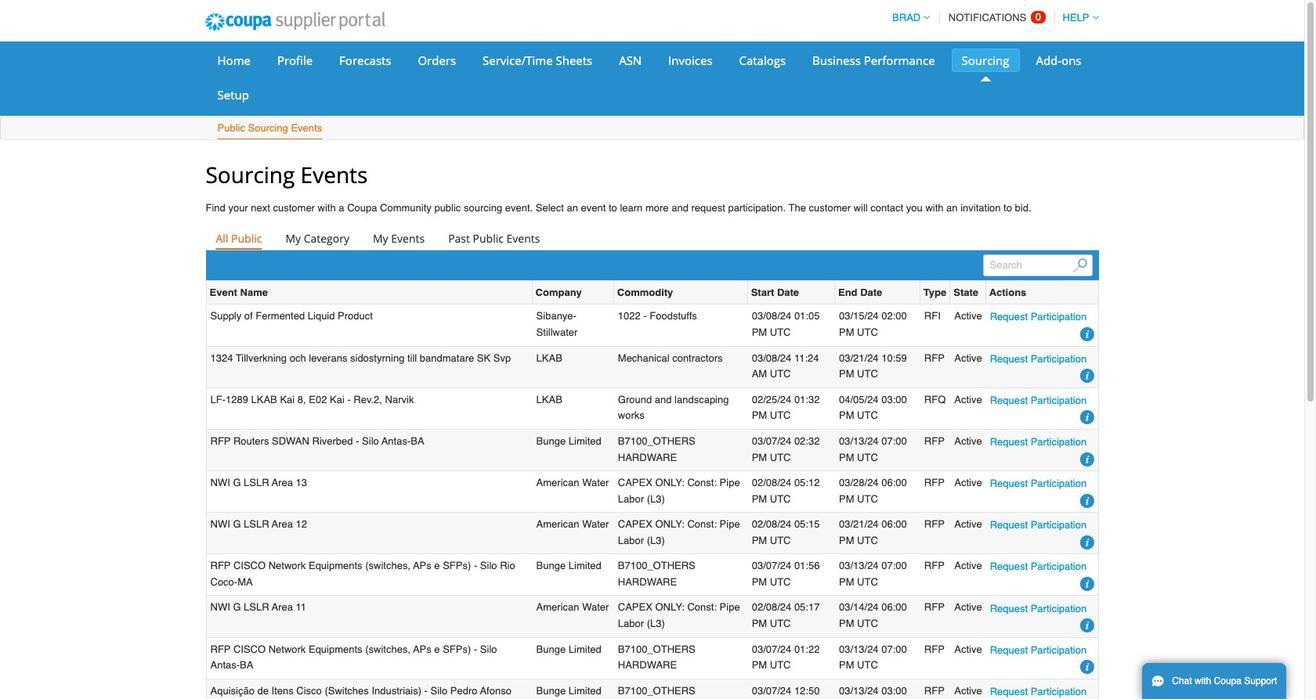 Task type: locate. For each thing, give the bounding box(es) containing it.
1022
[[618, 311, 641, 322]]

1 vertical spatial (l3)
[[647, 535, 665, 547]]

pm up 02/08/24 05:12 pm utc
[[752, 452, 767, 463]]

with
[[318, 202, 336, 214], [926, 202, 944, 214], [1195, 676, 1211, 687]]

02/08/24 for 02/08/24 05:12 pm utc
[[752, 477, 791, 489]]

sourcing up next
[[206, 160, 295, 190]]

03/07/24 left 01:56
[[752, 560, 791, 572]]

10 participation from the top
[[1031, 686, 1087, 698]]

coupa right a
[[347, 202, 377, 214]]

1 e from the top
[[434, 560, 440, 572]]

2 b7100_others hardware from the top
[[618, 560, 696, 588]]

03/07/24 inside 03/07/24 01:22 pm utc
[[752, 644, 791, 655]]

03:00 inside 04/05/24 03:00 pm utc
[[881, 394, 907, 406]]

cisco down "nwi g lslr area 11" on the bottom
[[233, 644, 266, 655]]

lslr for 13
[[244, 477, 269, 489]]

02:32
[[794, 435, 820, 447]]

aps inside rfp cisco network equipments (switches, aps e sfps) - silo rio coco-ma
[[413, 560, 431, 572]]

2 bunge limited from the top
[[536, 560, 601, 572]]

hardware for 03/07/24 01:56 pm utc
[[618, 577, 677, 588]]

pm inside 03/07/24 01:56 pm utc
[[752, 577, 767, 588]]

sfps) inside rfp cisco network equipments (switches, aps e sfps) - silo antas-ba
[[443, 644, 471, 655]]

equipments for ba
[[309, 644, 362, 655]]

0 horizontal spatial antas-
[[210, 660, 240, 672]]

to left bid.
[[1004, 202, 1012, 214]]

03/13/24 07:00 pm utc for 01:56
[[839, 560, 907, 588]]

rfp inside rfp cisco network equipments (switches, aps e sfps) - silo antas-ba
[[210, 644, 231, 655]]

utc inside 02/25/24 01:32 pm utc
[[770, 410, 791, 422]]

1 horizontal spatial antas-
[[382, 435, 411, 447]]

events down event.
[[506, 231, 540, 246]]

0 vertical spatial const:
[[687, 477, 717, 489]]

supply
[[210, 311, 241, 322]]

07:00 down 03/14/24 06:00 pm utc
[[881, 644, 907, 655]]

3 water from the top
[[582, 602, 609, 614]]

3 area from the top
[[272, 602, 293, 614]]

search image
[[1073, 258, 1087, 272]]

03/07/24 inside 03/07/24 01:56 pm utc
[[752, 560, 791, 572]]

0 horizontal spatial date
[[777, 287, 799, 299]]

4 request from the top
[[990, 436, 1028, 448]]

pm down 03/28/24
[[839, 493, 854, 505]]

public right all
[[231, 231, 262, 246]]

customer right next
[[273, 202, 315, 214]]

2 water from the top
[[582, 519, 609, 530]]

03/21/24 left 10:59
[[839, 352, 879, 364]]

03/08/24 inside 03/08/24 01:05 pm utc
[[752, 311, 791, 322]]

lf-1289 lkab kai 8, e02 kai - rev.2, narvik
[[210, 394, 414, 406]]

b7100_others for 03/07/24 01:56 pm utc
[[618, 560, 696, 572]]

4 03/07/24 from the top
[[752, 685, 791, 697]]

cisco
[[233, 560, 266, 572], [233, 644, 266, 655]]

request for 05:12
[[990, 478, 1028, 490]]

1 vertical spatial ba
[[240, 660, 253, 672]]

public sourcing events
[[217, 122, 322, 134]]

1 vertical spatial and
[[655, 394, 672, 406]]

capex only: const: pipe labor (l3) for 02/08/24 05:17 pm utc
[[618, 602, 740, 630]]

7 request participation from the top
[[990, 561, 1087, 573]]

0 vertical spatial (switches,
[[365, 560, 411, 572]]

2 vertical spatial american water
[[536, 602, 609, 614]]

- right industriais) at bottom
[[424, 685, 428, 697]]

1 vertical spatial capex
[[618, 519, 652, 530]]

hardware for 03/07/24 01:22 pm utc
[[618, 660, 677, 672]]

antas- down narvik
[[382, 435, 411, 447]]

2 date from the left
[[860, 287, 882, 299]]

1 cisco from the top
[[233, 560, 266, 572]]

sfps) inside rfp cisco network equipments (switches, aps e sfps) - silo rio coco-ma
[[443, 560, 471, 572]]

2 vertical spatial labor
[[618, 618, 644, 630]]

2 vertical spatial 02/08/24
[[752, 602, 791, 614]]

2 request from the top
[[990, 353, 1028, 365]]

utc up the 02/08/24 05:17 pm utc in the bottom right of the page
[[770, 577, 791, 588]]

2 (l3) from the top
[[647, 535, 665, 547]]

03/13/24 inside 03/13/24 03:00
[[839, 685, 879, 697]]

1 vertical spatial 03/21/24
[[839, 519, 879, 530]]

pm down 03/28/24 06:00 pm utc at the bottom right
[[839, 535, 854, 547]]

coupa left support
[[1214, 676, 1242, 687]]

03:00 inside 03/13/24 03:00
[[881, 685, 907, 697]]

1 b7100_others hardware from the top
[[618, 435, 696, 463]]

1 vertical spatial labor
[[618, 535, 644, 547]]

1 (switches, from the top
[[365, 560, 411, 572]]

pipe for 02/08/24 05:17 pm utc
[[720, 602, 740, 614]]

nwi down coco-
[[210, 602, 230, 614]]

utc down 03/15/24 at right top
[[857, 327, 878, 339]]

utc up 03/07/24 01:56 pm utc
[[770, 535, 791, 547]]

afonso
[[480, 685, 512, 697]]

03/15/24 02:00 pm utc
[[839, 311, 907, 339]]

0 vertical spatial 03:00
[[881, 394, 907, 406]]

request participation button for 05:15
[[990, 517, 1087, 534]]

1 (l3) from the top
[[647, 493, 665, 505]]

pm up 03/07/24 12:50
[[752, 660, 767, 672]]

0 horizontal spatial ba
[[240, 660, 253, 672]]

11
[[296, 602, 306, 614]]

9 request from the top
[[990, 644, 1028, 656]]

0 vertical spatial cisco
[[233, 560, 266, 572]]

silo right riverbed
[[362, 435, 379, 447]]

2 b7100_others from the top
[[618, 560, 696, 572]]

utc up 02/08/24 05:15 pm utc
[[770, 493, 791, 505]]

03/21/24 down 03/28/24 06:00 pm utc at the bottom right
[[839, 519, 879, 530]]

kai left 8, at the bottom left of page
[[280, 394, 295, 406]]

my
[[285, 231, 301, 246], [373, 231, 388, 246]]

to left learn
[[609, 202, 617, 214]]

1 vertical spatial area
[[272, 519, 293, 530]]

03/07/24 inside 03/07/24 12:50
[[752, 685, 791, 697]]

lkab for lf-1289 lkab kai 8, e02 kai - rev.2, narvik
[[536, 394, 562, 406]]

1 participation from the top
[[1031, 311, 1087, 323]]

1 capex from the top
[[618, 477, 652, 489]]

8 request participation button from the top
[[990, 601, 1087, 617]]

active request participation
[[954, 685, 1087, 698]]

2 lslr from the top
[[244, 519, 269, 530]]

1 vertical spatial 07:00
[[881, 560, 907, 572]]

request for 01:56
[[990, 561, 1028, 573]]

2 request participation from the top
[[990, 353, 1087, 365]]

pipe left 02/08/24 05:15 pm utc
[[720, 519, 740, 530]]

1 horizontal spatial kai
[[330, 394, 345, 406]]

1 vertical spatial american water
[[536, 519, 609, 530]]

my for my category
[[285, 231, 301, 246]]

0 vertical spatial aps
[[413, 560, 431, 572]]

1 vertical spatial equipments
[[309, 644, 362, 655]]

2 active from the top
[[954, 352, 982, 364]]

1 vertical spatial (switches,
[[365, 644, 411, 655]]

02/08/24 inside the 02/08/24 05:17 pm utc
[[752, 602, 791, 614]]

nwi up 'nwi g lslr area 12'
[[210, 477, 230, 489]]

pm inside the 02/08/24 05:17 pm utc
[[752, 618, 767, 630]]

2 vertical spatial g
[[233, 602, 241, 614]]

american for 02/08/24 05:15 pm utc
[[536, 519, 579, 530]]

network up 11
[[268, 560, 306, 572]]

2 vertical spatial pipe
[[720, 602, 740, 614]]

narvik
[[385, 394, 414, 406]]

bunge limited for rfp routers sdwan riverbed -  silo antas-ba
[[536, 435, 601, 447]]

0 vertical spatial 02/08/24
[[752, 477, 791, 489]]

nwi g lslr area 11
[[210, 602, 306, 614]]

add-ons link
[[1026, 49, 1092, 72]]

my events
[[373, 231, 425, 246]]

06:00 inside 03/14/24 06:00 pm utc
[[881, 602, 907, 614]]

2 03:00 from the top
[[881, 685, 907, 697]]

02/08/24 for 02/08/24 05:15 pm utc
[[752, 519, 791, 530]]

date inside the start date button
[[777, 287, 799, 299]]

03/13/24 07:00 pm utc up 03/14/24
[[839, 560, 907, 588]]

request participation for 05:15
[[990, 520, 1087, 531]]

0 vertical spatial water
[[582, 477, 609, 489]]

03/07/24 left '12:50' on the right of page
[[752, 685, 791, 697]]

network inside rfp cisco network equipments (switches, aps e sfps) - silo antas-ba
[[268, 644, 306, 655]]

03/08/24 inside 03/08/24 11:24 am utc
[[752, 352, 791, 364]]

1 vertical spatial nwi
[[210, 519, 230, 530]]

1 request participation button from the top
[[990, 309, 1087, 325]]

e inside rfp cisco network equipments (switches, aps e sfps) - silo rio coco-ma
[[434, 560, 440, 572]]

07:00 for 03/07/24 02:32 pm utc
[[881, 435, 907, 447]]

routers
[[233, 435, 269, 447]]

area left 12
[[272, 519, 293, 530]]

03/13/24 07:00 pm utc up 03/28/24
[[839, 435, 907, 463]]

6 participation from the top
[[1031, 520, 1087, 531]]

06:00 right 03/28/24
[[881, 477, 907, 489]]

3 only: from the top
[[655, 602, 685, 614]]

sfps) up 'pedro'
[[443, 644, 471, 655]]

3 02/08/24 from the top
[[752, 602, 791, 614]]

pipe for 02/08/24 05:15 pm utc
[[720, 519, 740, 530]]

1 horizontal spatial an
[[946, 202, 958, 214]]

2 vertical spatial b7100_others hardware
[[618, 644, 696, 672]]

1 vertical spatial lslr
[[244, 519, 269, 530]]

and
[[672, 202, 689, 214], [655, 394, 672, 406]]

03/21/24 inside 03/21/24 10:59 pm utc
[[839, 352, 879, 364]]

02/08/24 left 05:15
[[752, 519, 791, 530]]

utc inside 03/07/24 01:56 pm utc
[[770, 577, 791, 588]]

1 b7100_others from the top
[[618, 435, 696, 447]]

3 bunge limited from the top
[[536, 644, 601, 655]]

06:00 for 03/21/24 06:00 pm utc
[[881, 519, 907, 530]]

1 vertical spatial pipe
[[720, 519, 740, 530]]

1 bunge limited from the top
[[536, 435, 601, 447]]

navigation
[[885, 2, 1099, 33]]

utc up 03/07/24 12:50
[[770, 660, 791, 672]]

02/08/24 05:15 pm utc
[[752, 519, 820, 547]]

2 kai from the left
[[330, 394, 345, 406]]

0 vertical spatial american
[[536, 477, 579, 489]]

utc inside 04/05/24 03:00 pm utc
[[857, 410, 878, 422]]

2 capex from the top
[[618, 519, 652, 530]]

chat with coupa support button
[[1142, 664, 1287, 700]]

0 vertical spatial american water
[[536, 477, 609, 489]]

network up "itens"
[[268, 644, 306, 655]]

end date button
[[838, 285, 882, 301]]

labor for 02/08/24 05:15 pm utc
[[618, 535, 644, 547]]

4 03/13/24 from the top
[[839, 685, 879, 697]]

9 participation from the top
[[1031, 644, 1087, 656]]

03/13/24 down 04/05/24 03:00 pm utc
[[839, 435, 879, 447]]

american for 02/08/24 05:17 pm utc
[[536, 602, 579, 614]]

find your next customer with a coupa community public sourcing event. select an event to learn more and request participation. the customer will contact you with an invitation to bid.
[[206, 202, 1031, 214]]

2 horizontal spatial with
[[1195, 676, 1211, 687]]

utc down 03/28/24
[[857, 493, 878, 505]]

request
[[990, 311, 1028, 323], [990, 353, 1028, 365], [990, 395, 1028, 406], [990, 436, 1028, 448], [990, 478, 1028, 490], [990, 520, 1028, 531], [990, 561, 1028, 573], [990, 603, 1028, 615], [990, 644, 1028, 656], [990, 686, 1028, 698]]

active for 03/08/24 01:05 pm utc
[[954, 311, 982, 322]]

(switches, for rfp cisco network equipments (switches, aps e sfps) - silo antas-ba
[[365, 644, 411, 655]]

3 g from the top
[[233, 602, 241, 614]]

utc inside 03/21/24 10:59 pm utc
[[857, 368, 878, 380]]

0 vertical spatial pipe
[[720, 477, 740, 489]]

1 vertical spatial 06:00
[[881, 519, 907, 530]]

rfp for 03/07/24 01:56 pm utc
[[924, 560, 945, 572]]

request participation for 01:05
[[990, 311, 1087, 323]]

actions button
[[989, 285, 1027, 301]]

02/25/24 01:32 pm utc
[[752, 394, 820, 422]]

3 request participation from the top
[[990, 395, 1087, 406]]

02/08/24 inside 02/08/24 05:12 pm utc
[[752, 477, 791, 489]]

(l3)
[[647, 493, 665, 505], [647, 535, 665, 547], [647, 618, 665, 630]]

2 vertical spatial sourcing
[[206, 160, 295, 190]]

utc up 03/08/24 11:24 am utc
[[770, 327, 791, 339]]

03/07/24 inside 03/07/24 02:32 pm utc
[[752, 435, 791, 447]]

aps for rfp cisco network equipments (switches, aps e sfps) - silo rio coco-ma
[[413, 560, 431, 572]]

2 equipments from the top
[[309, 644, 362, 655]]

my down community
[[373, 231, 388, 246]]

2 capex only: const: pipe labor (l3) from the top
[[618, 519, 740, 547]]

nwi for nwi g lslr area 11
[[210, 602, 230, 614]]

2 only: from the top
[[655, 519, 685, 530]]

active for 02/08/24 05:17 pm utc
[[954, 602, 982, 614]]

06:00 inside '03/21/24 06:00 pm utc'
[[881, 519, 907, 530]]

active
[[954, 311, 982, 322], [954, 352, 982, 364], [954, 394, 982, 406], [954, 435, 982, 447], [954, 477, 982, 489], [954, 519, 982, 530], [954, 560, 982, 572], [954, 602, 982, 614], [954, 644, 982, 655], [954, 685, 982, 697]]

5 request participation from the top
[[990, 478, 1087, 490]]

network for ba
[[268, 644, 306, 655]]

0 vertical spatial e
[[434, 560, 440, 572]]

pm down 03/14/24
[[839, 618, 854, 630]]

1 03/13/24 07:00 pm utc from the top
[[839, 435, 907, 463]]

pm inside 02/08/24 05:12 pm utc
[[752, 493, 767, 505]]

9 active from the top
[[954, 644, 982, 655]]

1 vertical spatial 03/08/24
[[752, 352, 791, 364]]

8 request from the top
[[990, 603, 1028, 615]]

2 03/08/24 from the top
[[752, 352, 791, 364]]

with right chat
[[1195, 676, 1211, 687]]

request participation for 02:32
[[990, 436, 1087, 448]]

add-
[[1036, 52, 1062, 68]]

2 vertical spatial only:
[[655, 602, 685, 614]]

3 capex from the top
[[618, 602, 652, 614]]

(switches
[[325, 685, 369, 697]]

0 vertical spatial only:
[[655, 477, 685, 489]]

american for 02/08/24 05:12 pm utc
[[536, 477, 579, 489]]

1 vertical spatial aps
[[413, 644, 431, 655]]

with left a
[[318, 202, 336, 214]]

an left the invitation
[[946, 202, 958, 214]]

7 request from the top
[[990, 561, 1028, 573]]

area for 11
[[272, 602, 293, 614]]

1 horizontal spatial with
[[926, 202, 944, 214]]

limited for rfp routers sdwan riverbed -  silo antas-ba
[[569, 435, 601, 447]]

hardware
[[618, 452, 677, 463], [618, 577, 677, 588], [618, 660, 677, 672]]

1 hardware from the top
[[618, 452, 677, 463]]

02/08/24 left 05:12 at the bottom right of the page
[[752, 477, 791, 489]]

network
[[268, 560, 306, 572], [268, 644, 306, 655]]

1 vertical spatial only:
[[655, 519, 685, 530]]

cisco up ma
[[233, 560, 266, 572]]

1 vertical spatial water
[[582, 519, 609, 530]]

03:00 right 04/05/24 at the right
[[881, 394, 907, 406]]

1 vertical spatial antas-
[[210, 660, 240, 672]]

3 03/13/24 from the top
[[839, 644, 879, 655]]

rfp for 03/07/24 01:22 pm utc
[[924, 644, 945, 655]]

0 vertical spatial 03/13/24 07:00 pm utc
[[839, 435, 907, 463]]

1 vertical spatial capex only: const: pipe labor (l3)
[[618, 519, 740, 547]]

04/05/24 03:00 pm utc
[[839, 394, 907, 422]]

3 b7100_others from the top
[[618, 644, 696, 655]]

public down setup link
[[217, 122, 245, 134]]

more
[[645, 202, 669, 214]]

an left event
[[567, 202, 578, 214]]

1 vertical spatial coupa
[[1214, 676, 1242, 687]]

pm inside 04/05/24 03:00 pm utc
[[839, 410, 854, 422]]

07:00 down 04/05/24 03:00 pm utc
[[881, 435, 907, 447]]

4 participation from the top
[[1031, 436, 1087, 448]]

1 vertical spatial 03/13/24 07:00 pm utc
[[839, 560, 907, 588]]

03/13/24 down 03/14/24 06:00 pm utc
[[839, 644, 879, 655]]

1 vertical spatial cisco
[[233, 644, 266, 655]]

1 vertical spatial const:
[[687, 519, 717, 530]]

1 american water from the top
[[536, 477, 609, 489]]

events up sourcing events
[[291, 122, 322, 134]]

03/08/24 up am
[[752, 352, 791, 364]]

1 sfps) from the top
[[443, 560, 471, 572]]

company
[[536, 287, 582, 299]]

1 nwi from the top
[[210, 477, 230, 489]]

03/07/24 for 03/07/24 02:32 pm utc
[[752, 435, 791, 447]]

2 my from the left
[[373, 231, 388, 246]]

0 horizontal spatial my
[[285, 231, 301, 246]]

2 03/13/24 07:00 pm utc from the top
[[839, 560, 907, 588]]

invoices link
[[658, 49, 723, 72]]

07:00 down '03/21/24 06:00 pm utc'
[[881, 560, 907, 572]]

rfp for 02/08/24 05:15 pm utc
[[924, 519, 945, 530]]

- right 1022
[[643, 311, 647, 322]]

brad link
[[885, 12, 930, 24]]

2 03/21/24 from the top
[[839, 519, 879, 530]]

2 vertical spatial american
[[536, 602, 579, 614]]

capex for 02/08/24 05:12 pm utc
[[618, 477, 652, 489]]

- left rev.2,
[[347, 394, 351, 406]]

2 pipe from the top
[[720, 519, 740, 530]]

a
[[339, 202, 344, 214]]

ba
[[411, 435, 424, 447], [240, 660, 253, 672]]

(switches, inside rfp cisco network equipments (switches, aps e sfps) - silo rio coco-ma
[[365, 560, 411, 572]]

only: for 02/08/24 05:17 pm utc
[[655, 602, 685, 614]]

and right "ground" at the bottom of page
[[655, 394, 672, 406]]

2 vertical spatial hardware
[[618, 660, 677, 672]]

pm inside 03/07/24 02:32 pm utc
[[752, 452, 767, 463]]

start date button
[[751, 285, 799, 301]]

my category
[[285, 231, 349, 246]]

sibanye- stillwater
[[536, 311, 578, 339]]

2 cisco from the top
[[233, 644, 266, 655]]

02/08/24
[[752, 477, 791, 489], [752, 519, 791, 530], [752, 602, 791, 614]]

0 vertical spatial capex only: const: pipe labor (l3)
[[618, 477, 740, 505]]

utc down 03/14/24
[[857, 618, 878, 630]]

pm up the 02/08/24 05:17 pm utc in the bottom right of the page
[[752, 577, 767, 588]]

9 request participation button from the top
[[990, 642, 1087, 659]]

3 bunge from the top
[[536, 644, 566, 655]]

network inside rfp cisco network equipments (switches, aps e sfps) - silo rio coco-ma
[[268, 560, 306, 572]]

utc inside 03/15/24 02:00 pm utc
[[857, 327, 878, 339]]

3 capex only: const: pipe labor (l3) from the top
[[618, 602, 740, 630]]

06:00 right 03/14/24
[[881, 602, 907, 614]]

lslr down ma
[[244, 602, 269, 614]]

e02
[[309, 394, 327, 406]]

1 06:00 from the top
[[881, 477, 907, 489]]

my left category
[[285, 231, 301, 246]]

utc up 03/13/24 03:00
[[857, 660, 878, 672]]

pipe
[[720, 477, 740, 489], [720, 519, 740, 530], [720, 602, 740, 614]]

utc right am
[[770, 368, 791, 380]]

3 request participation button from the top
[[990, 392, 1087, 409]]

ba down narvik
[[411, 435, 424, 447]]

area left 13
[[272, 477, 293, 489]]

public
[[217, 122, 245, 134], [231, 231, 262, 246], [473, 231, 504, 246]]

utc inside 02/08/24 05:15 pm utc
[[770, 535, 791, 547]]

utc inside 03/07/24 01:22 pm utc
[[770, 660, 791, 672]]

03/21/24
[[839, 352, 879, 364], [839, 519, 879, 530]]

request for 05:17
[[990, 603, 1028, 615]]

pm down start
[[752, 327, 767, 339]]

0 horizontal spatial to
[[609, 202, 617, 214]]

2 07:00 from the top
[[881, 560, 907, 572]]

b7100_others for 03/07/24 02:32 pm utc
[[618, 435, 696, 447]]

9 request participation from the top
[[990, 644, 1087, 656]]

03/13/24 07:00 pm utc up 03/13/24 03:00
[[839, 644, 907, 672]]

pm up 02/08/24 05:15 pm utc
[[752, 493, 767, 505]]

1 water from the top
[[582, 477, 609, 489]]

request participation for 01:32
[[990, 395, 1087, 406]]

1 date from the left
[[777, 287, 799, 299]]

03:00 down 03/14/24 06:00 pm utc
[[881, 685, 907, 697]]

2 03/13/24 from the top
[[839, 560, 879, 572]]

1 vertical spatial sourcing
[[248, 122, 288, 134]]

pm inside 02/08/24 05:15 pm utc
[[752, 535, 767, 547]]

4 request participation from the top
[[990, 436, 1087, 448]]

2 vertical spatial 03/13/24 07:00 pm utc
[[839, 644, 907, 672]]

pipe left 02/08/24 05:12 pm utc
[[720, 477, 740, 489]]

0 horizontal spatial coupa
[[347, 202, 377, 214]]

area left 11
[[272, 602, 293, 614]]

pm up 03/28/24
[[839, 452, 854, 463]]

1 vertical spatial 03:00
[[881, 685, 907, 697]]

1 vertical spatial b7100_others hardware
[[618, 560, 696, 588]]

2 g from the top
[[233, 519, 241, 530]]

(switches, inside rfp cisco network equipments (switches, aps e sfps) - silo antas-ba
[[365, 644, 411, 655]]

brad
[[892, 12, 921, 24]]

- inside rfp cisco network equipments (switches, aps e sfps) - silo rio coco-ma
[[474, 560, 477, 572]]

1 only: from the top
[[655, 477, 685, 489]]

Search text field
[[983, 255, 1092, 277]]

supply of fermented liquid product
[[210, 311, 373, 322]]

0 vertical spatial labor
[[618, 493, 644, 505]]

participation for 02:32
[[1031, 436, 1087, 448]]

6 request from the top
[[990, 520, 1028, 531]]

(l3) for 02/08/24 05:12 pm utc
[[647, 493, 665, 505]]

select
[[536, 202, 564, 214]]

0 vertical spatial network
[[268, 560, 306, 572]]

2 vertical spatial nwi
[[210, 602, 230, 614]]

labor
[[618, 493, 644, 505], [618, 535, 644, 547], [618, 618, 644, 630]]

ba inside rfp cisco network equipments (switches, aps e sfps) - silo antas-ba
[[240, 660, 253, 672]]

pm up 03/07/24 01:56 pm utc
[[752, 535, 767, 547]]

limited for rfp cisco network equipments (switches, aps e sfps) - silo rio coco-ma
[[569, 560, 601, 572]]

0 vertical spatial hardware
[[618, 452, 677, 463]]

sfps) left 'rio'
[[443, 560, 471, 572]]

date inside end date button
[[860, 287, 882, 299]]

0 horizontal spatial an
[[567, 202, 578, 214]]

capex only: const: pipe labor (l3) for 02/08/24 05:12 pm utc
[[618, 477, 740, 505]]

lslr up 'nwi g lslr area 12'
[[244, 477, 269, 489]]

pm inside 02/25/24 01:32 pm utc
[[752, 410, 767, 422]]

silo left 'rio'
[[480, 560, 497, 572]]

ma
[[238, 577, 253, 588]]

pm up 04/05/24 at the right
[[839, 368, 854, 380]]

2 hardware from the top
[[618, 577, 677, 588]]

foodstuffs
[[650, 311, 697, 322]]

0 vertical spatial 03/08/24
[[752, 311, 791, 322]]

1 horizontal spatial ba
[[411, 435, 424, 447]]

03/08/24 down the start date button
[[752, 311, 791, 322]]

rfp for 02/08/24 05:17 pm utc
[[924, 602, 945, 614]]

03/08/24 11:24 am utc
[[752, 352, 819, 380]]

with right you
[[926, 202, 944, 214]]

0 vertical spatial sourcing
[[962, 52, 1009, 68]]

03/07/24 for 03/07/24 01:22 pm utc
[[752, 644, 791, 655]]

03/13/24 07:00 pm utc for 01:22
[[839, 644, 907, 672]]

0 vertical spatial (l3)
[[647, 493, 665, 505]]

1 lslr from the top
[[244, 477, 269, 489]]

participation for 01:22
[[1031, 644, 1087, 656]]

active for 03/07/24 02:32 pm utc
[[954, 435, 982, 447]]

3 lslr from the top
[[244, 602, 269, 614]]

4 bunge limited from the top
[[536, 685, 601, 697]]

och
[[290, 352, 306, 364]]

e inside rfp cisco network equipments (switches, aps e sfps) - silo antas-ba
[[434, 644, 440, 655]]

home
[[217, 52, 251, 68]]

03/07/24 left 02:32
[[752, 435, 791, 447]]

commodity
[[617, 287, 673, 299]]

const: for 02/08/24 05:12 pm utc
[[687, 477, 717, 489]]

2 vertical spatial const:
[[687, 602, 717, 614]]

03/07/24 12:50
[[752, 685, 820, 700]]

0 horizontal spatial customer
[[273, 202, 315, 214]]

03/07/24 for 03/07/24 12:50
[[752, 685, 791, 697]]

equipments inside rfp cisco network equipments (switches, aps e sfps) - silo antas-ba
[[309, 644, 362, 655]]

02/25/24
[[752, 394, 791, 406]]

0 vertical spatial b7100_others hardware
[[618, 435, 696, 463]]

equipments inside rfp cisco network equipments (switches, aps e sfps) - silo rio coco-ma
[[309, 560, 362, 572]]

g for nwi g lslr area 13
[[233, 477, 241, 489]]

02/08/24 05:17 pm utc
[[752, 602, 820, 630]]

cisco inside rfp cisco network equipments (switches, aps e sfps) - silo rio coco-ma
[[233, 560, 266, 572]]

1 kai from the left
[[280, 394, 295, 406]]

07:00
[[881, 435, 907, 447], [881, 560, 907, 572], [881, 644, 907, 655]]

notifications
[[949, 12, 1026, 24]]

participation for 01:05
[[1031, 311, 1087, 323]]

2 american from the top
[[536, 519, 579, 530]]

0 horizontal spatial kai
[[280, 394, 295, 406]]

actions
[[989, 287, 1027, 299]]

1 vertical spatial hardware
[[618, 577, 677, 588]]

1 horizontal spatial coupa
[[1214, 676, 1242, 687]]

utc
[[770, 327, 791, 339], [857, 327, 878, 339], [770, 368, 791, 380], [857, 368, 878, 380], [770, 410, 791, 422], [857, 410, 878, 422], [770, 452, 791, 463], [857, 452, 878, 463], [770, 493, 791, 505], [857, 493, 878, 505], [770, 535, 791, 547], [857, 535, 878, 547], [770, 577, 791, 588], [857, 577, 878, 588], [770, 618, 791, 630], [857, 618, 878, 630], [770, 660, 791, 672], [857, 660, 878, 672]]

rfp inside rfp cisco network equipments (switches, aps e sfps) - silo rio coco-ma
[[210, 560, 231, 572]]

1 active from the top
[[954, 311, 982, 322]]

request participation button for 01:56
[[990, 559, 1087, 575]]

request participation for 01:22
[[990, 644, 1087, 656]]

2 vertical spatial 07:00
[[881, 644, 907, 655]]

utc down 04/05/24 at the right
[[857, 410, 878, 422]]

0 vertical spatial lslr
[[244, 477, 269, 489]]

2 (switches, from the top
[[365, 644, 411, 655]]

2 an from the left
[[946, 202, 958, 214]]

07:00 for 03/07/24 01:22 pm utc
[[881, 644, 907, 655]]

pipe left the 02/08/24 05:17 pm utc in the bottom right of the page
[[720, 602, 740, 614]]

participation inside active request participation
[[1031, 686, 1087, 698]]

american water for 02/08/24 05:15 pm utc
[[536, 519, 609, 530]]

03/13/24 for 02:32
[[839, 435, 879, 447]]

tab list containing all public
[[206, 228, 1099, 250]]

you
[[906, 202, 923, 214]]

8 active from the top
[[954, 602, 982, 614]]

date right start
[[777, 287, 799, 299]]

2 vertical spatial 06:00
[[881, 602, 907, 614]]

05:12
[[794, 477, 820, 489]]

1 07:00 from the top
[[881, 435, 907, 447]]

2 03/07/24 from the top
[[752, 560, 791, 572]]

const:
[[687, 477, 717, 489], [687, 519, 717, 530], [687, 602, 717, 614]]

6 request participation button from the top
[[990, 517, 1087, 534]]

antas-
[[382, 435, 411, 447], [210, 660, 240, 672]]

2 vertical spatial lslr
[[244, 602, 269, 614]]

1289
[[226, 394, 248, 406]]

(l3) for 02/08/24 05:17 pm utc
[[647, 618, 665, 630]]

antas- inside rfp cisco network equipments (switches, aps e sfps) - silo antas-ba
[[210, 660, 240, 672]]

06:00 inside 03/28/24 06:00 pm utc
[[881, 477, 907, 489]]

1 horizontal spatial date
[[860, 287, 882, 299]]

0 vertical spatial 07:00
[[881, 435, 907, 447]]

pm down 03/15/24 at right top
[[839, 327, 854, 339]]

request participation button for 05:17
[[990, 601, 1087, 617]]

2 vertical spatial area
[[272, 602, 293, 614]]

4 b7100_others from the top
[[618, 685, 696, 700]]

aps inside rfp cisco network equipments (switches, aps e sfps) - silo antas-ba
[[413, 644, 431, 655]]

1 vertical spatial e
[[434, 644, 440, 655]]

catalogs link
[[729, 49, 796, 72]]

03/21/24 inside '03/21/24 06:00 pm utc'
[[839, 519, 879, 530]]

5 active from the top
[[954, 477, 982, 489]]

capex for 02/08/24 05:17 pm utc
[[618, 602, 652, 614]]

kai
[[280, 394, 295, 406], [330, 394, 345, 406]]

3 limited from the top
[[569, 644, 601, 655]]

lslr down nwi g lslr area 13 at the bottom left of page
[[244, 519, 269, 530]]

2 vertical spatial (l3)
[[647, 618, 665, 630]]

request for 01:05
[[990, 311, 1028, 323]]

notifications 0
[[949, 11, 1041, 24]]

business performance link
[[802, 49, 945, 72]]

1 network from the top
[[268, 560, 306, 572]]

contractors
[[672, 352, 723, 364]]

profile
[[277, 52, 313, 68]]

limited
[[569, 435, 601, 447], [569, 560, 601, 572], [569, 644, 601, 655], [569, 685, 601, 697]]

active for 03/07/24 01:22 pm utc
[[954, 644, 982, 655]]

pm down 02/25/24
[[752, 410, 767, 422]]

silo up afonso
[[480, 644, 497, 655]]

date right end
[[860, 287, 882, 299]]

sourcing down notifications
[[962, 52, 1009, 68]]

ons
[[1062, 52, 1082, 68]]

sfps) for rfp cisco network equipments (switches, aps e sfps) - silo rio coco-ma
[[443, 560, 471, 572]]

utc down 02/25/24
[[770, 410, 791, 422]]

0 vertical spatial equipments
[[309, 560, 362, 572]]

03/08/24 for pm
[[752, 311, 791, 322]]

utc inside 03/07/24 02:32 pm utc
[[770, 452, 791, 463]]

02/08/24 inside 02/08/24 05:15 pm utc
[[752, 519, 791, 530]]

2 participation from the top
[[1031, 353, 1087, 365]]

cisco inside rfp cisco network equipments (switches, aps e sfps) - silo antas-ba
[[233, 644, 266, 655]]

0 vertical spatial area
[[272, 477, 293, 489]]

2 vertical spatial water
[[582, 602, 609, 614]]

b7100_others hardware
[[618, 435, 696, 463], [618, 560, 696, 588], [618, 644, 696, 672]]

1 vertical spatial g
[[233, 519, 241, 530]]

invitation
[[961, 202, 1001, 214]]

2 06:00 from the top
[[881, 519, 907, 530]]

1 pipe from the top
[[720, 477, 740, 489]]

tab list
[[206, 228, 1099, 250]]

2 vertical spatial capex
[[618, 602, 652, 614]]

active for 02/25/24 01:32 pm utc
[[954, 394, 982, 406]]

participation for 05:12
[[1031, 478, 1087, 490]]

kai right e02
[[330, 394, 345, 406]]

1 horizontal spatial my
[[373, 231, 388, 246]]

2 area from the top
[[272, 519, 293, 530]]

1 horizontal spatial to
[[1004, 202, 1012, 214]]

request participation for 05:17
[[990, 603, 1087, 615]]

3 07:00 from the top
[[881, 644, 907, 655]]

my inside 'link'
[[285, 231, 301, 246]]

utc inside the 02/08/24 05:17 pm utc
[[770, 618, 791, 630]]

1 03/13/24 from the top
[[839, 435, 879, 447]]

0 vertical spatial nwi
[[210, 477, 230, 489]]

category
[[304, 231, 349, 246]]



Task type: describe. For each thing, give the bounding box(es) containing it.
0 vertical spatial antas-
[[382, 435, 411, 447]]

event
[[210, 287, 237, 299]]

aquisição
[[210, 685, 255, 697]]

start date
[[751, 287, 799, 299]]

b7100_others hardware for 03/07/24 02:32 pm utc
[[618, 435, 696, 463]]

with inside button
[[1195, 676, 1211, 687]]

labor for 02/08/24 05:17 pm utc
[[618, 618, 644, 630]]

0 vertical spatial ba
[[411, 435, 424, 447]]

equipments for coco-
[[309, 560, 362, 572]]

nwi for nwi g lslr area 13
[[210, 477, 230, 489]]

rev.2,
[[354, 394, 382, 406]]

all
[[216, 231, 228, 246]]

0 vertical spatial and
[[672, 202, 689, 214]]

pm inside '03/21/24 06:00 pm utc'
[[839, 535, 854, 547]]

nwi for nwi g lslr area 12
[[210, 519, 230, 530]]

01:56
[[794, 560, 820, 572]]

03/21/24 06:00 pm utc
[[839, 519, 907, 547]]

rfi
[[924, 311, 941, 322]]

request for 05:15
[[990, 520, 1028, 531]]

service/time sheets
[[483, 52, 592, 68]]

network for coco-
[[268, 560, 306, 572]]

utc inside 03/08/24 01:05 pm utc
[[770, 327, 791, 339]]

sourcing link
[[951, 49, 1020, 72]]

02/08/24 05:12 pm utc
[[752, 477, 820, 505]]

pm up 03/14/24
[[839, 577, 854, 588]]

the
[[789, 202, 806, 214]]

aquisição de itens cisco (switches industriais)  - silo pedro afonso
[[210, 685, 512, 697]]

rfp for 03/08/24 11:24 am utc
[[924, 352, 945, 364]]

pm inside 03/08/24 01:05 pm utc
[[752, 327, 767, 339]]

rfp for 02/08/24 05:12 pm utc
[[924, 477, 945, 489]]

public sourcing events link
[[217, 119, 323, 139]]

2 to from the left
[[1004, 202, 1012, 214]]

03/13/24 07:00 pm utc for 02:32
[[839, 435, 907, 463]]

10 request participation button from the top
[[990, 684, 1087, 700]]

area for 12
[[272, 519, 293, 530]]

request participation button for 01:32
[[990, 392, 1087, 409]]

03/21/24 for 03/21/24 10:59 pm utc
[[839, 352, 879, 364]]

e for rfp cisco network equipments (switches, aps e sfps) - silo rio coco-ma
[[434, 560, 440, 572]]

03/21/24 for 03/21/24 06:00 pm utc
[[839, 519, 879, 530]]

business performance
[[812, 52, 935, 68]]

utc inside 02/08/24 05:12 pm utc
[[770, 493, 791, 505]]

sdwan
[[272, 435, 309, 447]]

e for rfp cisco network equipments (switches, aps e sfps) - silo antas-ba
[[434, 644, 440, 655]]

setup
[[217, 87, 249, 103]]

pm inside 03/21/24 10:59 pm utc
[[839, 368, 854, 380]]

1 to from the left
[[609, 202, 617, 214]]

de
[[257, 685, 269, 697]]

pm inside 03/14/24 06:00 pm utc
[[839, 618, 854, 630]]

pm inside 03/28/24 06:00 pm utc
[[839, 493, 854, 505]]

11:24
[[794, 352, 819, 364]]

name
[[240, 287, 268, 299]]

area for 13
[[272, 477, 293, 489]]

b7100_others hardware for 03/07/24 01:22 pm utc
[[618, 644, 696, 672]]

american water for 02/08/24 05:12 pm utc
[[536, 477, 609, 489]]

request for 11:24
[[990, 353, 1028, 365]]

next
[[251, 202, 270, 214]]

03/08/24 for am
[[752, 352, 791, 364]]

mechanical contractors
[[618, 352, 723, 364]]

1 an from the left
[[567, 202, 578, 214]]

pm up 03/13/24 03:00
[[839, 660, 854, 672]]

american water for 02/08/24 05:17 pm utc
[[536, 602, 609, 614]]

lslr for 11
[[244, 602, 269, 614]]

active inside active request participation
[[954, 685, 982, 697]]

silo inside rfp cisco network equipments (switches, aps e sfps) - silo antas-ba
[[480, 644, 497, 655]]

request participation button for 01:22
[[990, 642, 1087, 659]]

bunge for rfp routers sdwan riverbed -  silo antas-ba
[[536, 435, 566, 447]]

request participation button for 01:05
[[990, 309, 1087, 325]]

only: for 02/08/24 05:15 pm utc
[[655, 519, 685, 530]]

active for 03/08/24 11:24 am utc
[[954, 352, 982, 364]]

type
[[924, 287, 947, 299]]

events up a
[[301, 160, 368, 190]]

asn
[[619, 52, 642, 68]]

12:50
[[794, 685, 820, 697]]

invoices
[[668, 52, 713, 68]]

hardware for 03/07/24 02:32 pm utc
[[618, 452, 677, 463]]

events down community
[[391, 231, 425, 246]]

bid.
[[1015, 202, 1031, 214]]

and inside the ground and landscaping works
[[655, 394, 672, 406]]

business
[[812, 52, 861, 68]]

0 horizontal spatial with
[[318, 202, 336, 214]]

limited for aquisição de itens cisco (switches industriais)  - silo pedro afonso
[[569, 685, 601, 697]]

learn
[[620, 202, 643, 214]]

help
[[1063, 12, 1089, 24]]

request for 02:32
[[990, 436, 1028, 448]]

public for all
[[231, 231, 262, 246]]

forecasts
[[339, 52, 391, 68]]

03/13/24 03:00
[[839, 685, 907, 700]]

find
[[206, 202, 225, 214]]

water for 02/08/24 05:12 pm utc
[[582, 477, 609, 489]]

utc inside 03/14/24 06:00 pm utc
[[857, 618, 878, 630]]

- right riverbed
[[356, 435, 359, 447]]

type button
[[924, 285, 947, 301]]

07:00 for 03/07/24 01:56 pm utc
[[881, 560, 907, 572]]

g for nwi g lslr area 11
[[233, 602, 241, 614]]

bandmatare
[[420, 352, 474, 364]]

request participation button for 11:24
[[990, 351, 1087, 367]]

capex only: const: pipe labor (l3) for 02/08/24 05:15 pm utc
[[618, 519, 740, 547]]

riverbed
[[312, 435, 353, 447]]

utc inside 03/08/24 11:24 am utc
[[770, 368, 791, 380]]

coupa inside button
[[1214, 676, 1242, 687]]

rfp for 03/07/24 12:50
[[924, 685, 945, 697]]

cisco for coco-
[[233, 560, 266, 572]]

g for nwi g lslr area 12
[[233, 519, 241, 530]]

- inside rfp cisco network equipments (switches, aps e sfps) - silo antas-ba
[[474, 644, 477, 655]]

will
[[854, 202, 868, 214]]

b7100_others hardware for 03/07/24 01:56 pm utc
[[618, 560, 696, 588]]

bunge limited for rfp cisco network equipments (switches, aps e sfps) - silo antas-ba
[[536, 644, 601, 655]]

cisco for ba
[[233, 644, 266, 655]]

06:00 for 03/28/24 06:00 pm utc
[[881, 477, 907, 489]]

state
[[954, 287, 978, 299]]

date for end date
[[860, 287, 882, 299]]

am
[[752, 368, 767, 380]]

support
[[1244, 676, 1277, 687]]

10:59
[[881, 352, 907, 364]]

05:15
[[794, 519, 820, 530]]

coco-
[[210, 577, 238, 588]]

sourcing
[[464, 202, 502, 214]]

navigation containing notifications 0
[[885, 2, 1099, 33]]

active for 02/08/24 05:15 pm utc
[[954, 519, 982, 530]]

03/14/24 06:00 pm utc
[[839, 602, 907, 630]]

stillwater
[[536, 327, 578, 339]]

svp
[[493, 352, 511, 364]]

request participation button for 02:32
[[990, 434, 1087, 450]]

my category link
[[275, 228, 360, 250]]

utc up 03/28/24
[[857, 452, 878, 463]]

request participation for 05:12
[[990, 478, 1087, 490]]

contact
[[871, 202, 903, 214]]

request inside active request participation
[[990, 686, 1028, 698]]

pm inside 03/15/24 02:00 pm utc
[[839, 327, 854, 339]]

chat with coupa support
[[1172, 676, 1277, 687]]

05:17
[[794, 602, 820, 614]]

mechanical
[[618, 352, 669, 364]]

utc inside 03/28/24 06:00 pm utc
[[857, 493, 878, 505]]

nwi g lslr area 13
[[210, 477, 307, 489]]

my events link
[[363, 228, 435, 250]]

03/14/24
[[839, 602, 879, 614]]

participation for 05:15
[[1031, 520, 1087, 531]]

03/08/24 01:05 pm utc
[[752, 311, 820, 339]]

help link
[[1056, 12, 1099, 24]]

03:00 for 04/05/24 03:00 pm utc
[[881, 394, 907, 406]]

end date
[[838, 287, 882, 299]]

2 customer from the left
[[809, 202, 851, 214]]

public
[[434, 202, 461, 214]]

community
[[380, 202, 431, 214]]

06:00 for 03/14/24 06:00 pm utc
[[881, 602, 907, 614]]

03/13/24 for 01:22
[[839, 644, 879, 655]]

tillverkning
[[236, 352, 287, 364]]

03/07/24 01:56 pm utc
[[752, 560, 820, 588]]

request participation for 01:56
[[990, 561, 1087, 573]]

chat
[[1172, 676, 1192, 687]]

request for 01:32
[[990, 395, 1028, 406]]

b7100_others for 03/07/24 01:22 pm utc
[[618, 644, 696, 655]]

coupa supplier portal image
[[194, 2, 396, 42]]

lslr for 12
[[244, 519, 269, 530]]

capex for 02/08/24 05:15 pm utc
[[618, 519, 652, 530]]

state button
[[954, 285, 978, 301]]

past public events link
[[438, 228, 550, 250]]

request for 01:22
[[990, 644, 1028, 656]]

03/15/24
[[839, 311, 879, 322]]

utc inside '03/21/24 06:00 pm utc'
[[857, 535, 878, 547]]

01:32
[[794, 394, 820, 406]]

utc up 03/14/24
[[857, 577, 878, 588]]

03/21/24 10:59 pm utc
[[839, 352, 907, 380]]

industriais)
[[372, 685, 421, 697]]

sfps) for rfp cisco network equipments (switches, aps e sfps) - silo antas-ba
[[443, 644, 471, 655]]

1 customer from the left
[[273, 202, 315, 214]]

water for 02/08/24 05:17 pm utc
[[582, 602, 609, 614]]

pipe for 02/08/24 05:12 pm utc
[[720, 477, 740, 489]]

request participation for 11:24
[[990, 353, 1087, 365]]

02:00
[[881, 311, 907, 322]]

03:00 for 03/13/24 03:00
[[881, 685, 907, 697]]

limited for rfp cisco network equipments (switches, aps e sfps) - silo antas-ba
[[569, 644, 601, 655]]

ground
[[618, 394, 652, 406]]

sheets
[[556, 52, 592, 68]]

rfp cisco network equipments (switches, aps e sfps) - silo antas-ba
[[210, 644, 497, 672]]

bunge limited for aquisição de itens cisco (switches industriais)  - silo pedro afonso
[[536, 685, 601, 697]]

cisco
[[296, 685, 322, 697]]

past public events
[[448, 231, 540, 246]]

ground and landscaping works
[[618, 394, 729, 422]]

rio
[[500, 560, 515, 572]]

event
[[581, 202, 606, 214]]

bunge limited for rfp cisco network equipments (switches, aps e sfps) - silo rio coco-ma
[[536, 560, 601, 572]]

add-ons
[[1036, 52, 1082, 68]]

sourcing for sourcing events
[[206, 160, 295, 190]]

active for 02/08/24 05:12 pm utc
[[954, 477, 982, 489]]

labor for 02/08/24 05:12 pm utc
[[618, 493, 644, 505]]

silo left 'pedro'
[[431, 685, 448, 697]]

03/07/24 for 03/07/24 01:56 pm utc
[[752, 560, 791, 572]]

silo inside rfp cisco network equipments (switches, aps e sfps) - silo rio coco-ma
[[480, 560, 497, 572]]

your
[[228, 202, 248, 214]]

pm inside 03/07/24 01:22 pm utc
[[752, 660, 767, 672]]

catalogs
[[739, 52, 786, 68]]



Task type: vqa. For each thing, say whether or not it's contained in the screenshot.
top NWI
yes



